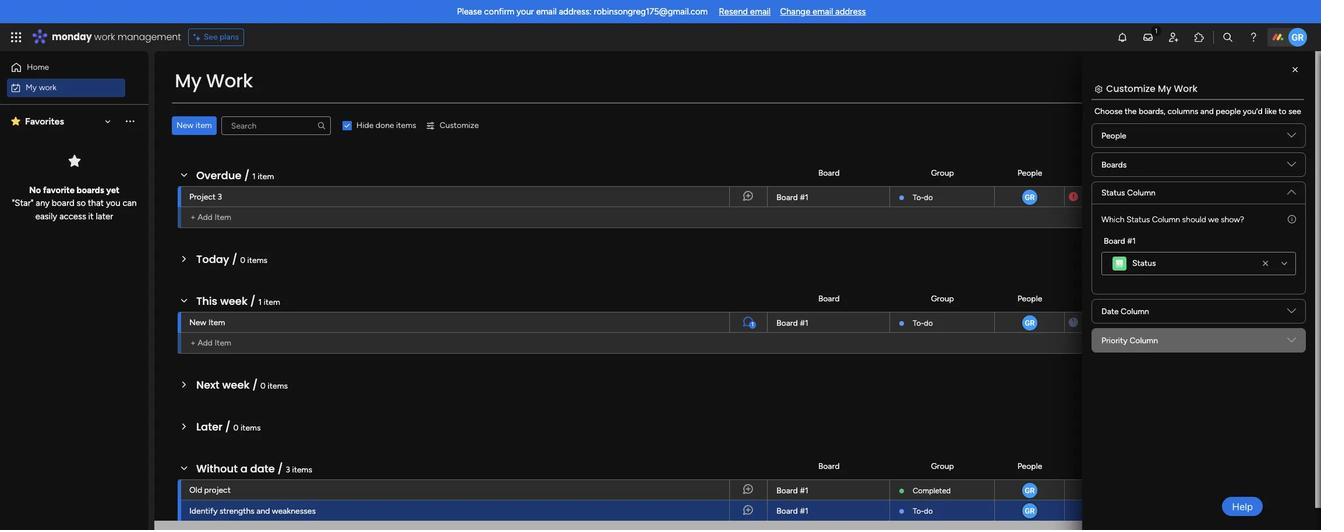 Task type: locate. For each thing, give the bounding box(es) containing it.
0 vertical spatial 0
[[240, 256, 245, 266]]

work inside 'my work' button
[[39, 82, 57, 92]]

3 group from the top
[[931, 462, 955, 472]]

2 add from the top
[[198, 339, 213, 349]]

1 vertical spatial work
[[39, 82, 57, 92]]

0 inside today / 0 items
[[240, 256, 245, 266]]

2 vertical spatial dapulse dropdown down arrow image
[[1288, 307, 1297, 320]]

2 vertical spatial 1
[[752, 322, 754, 329]]

0 vertical spatial nov
[[1094, 193, 1108, 201]]

people for 1
[[1018, 294, 1043, 304]]

add down project 3
[[198, 213, 213, 223]]

/ right overdue
[[244, 168, 250, 183]]

1 vertical spatial nov
[[1094, 319, 1108, 327]]

date up the date column
[[1098, 294, 1115, 304]]

date
[[1098, 168, 1115, 178], [1098, 294, 1115, 304], [1102, 307, 1119, 317]]

3 right date at the left bottom
[[286, 466, 290, 476]]

without a date / 3 items
[[196, 462, 312, 477]]

1 nov from the top
[[1094, 193, 1108, 201]]

nov left 23 on the right of the page
[[1094, 193, 1108, 201]]

items
[[396, 121, 417, 131], [247, 256, 268, 266], [268, 382, 288, 392], [241, 424, 261, 434], [292, 466, 312, 476]]

items inside without a date / 3 items
[[292, 466, 312, 476]]

my
[[175, 68, 202, 94], [1159, 82, 1172, 96], [26, 82, 37, 92]]

email right your
[[536, 6, 557, 17]]

priority for /
[[1256, 294, 1282, 304]]

items inside later / 0 items
[[241, 424, 261, 434]]

1 horizontal spatial customize
[[1107, 82, 1156, 96]]

1 greg robinson image from the top
[[1021, 189, 1039, 206]]

week right this
[[220, 294, 248, 309]]

email right resend at the top right of page
[[751, 6, 771, 17]]

3 greg robinson image from the top
[[1021, 483, 1039, 500]]

yet
[[106, 185, 120, 196]]

item inside this week / 1 item
[[264, 298, 280, 308]]

2 vertical spatial to-
[[913, 508, 925, 516]]

and right strengths on the left of the page
[[257, 507, 270, 517]]

1 vertical spatial group
[[931, 294, 955, 304]]

my inside button
[[26, 82, 37, 92]]

1 horizontal spatial 1
[[259, 298, 262, 308]]

greg robinson image
[[1289, 28, 1308, 47], [1021, 503, 1039, 520]]

3 right project
[[218, 192, 222, 202]]

1 horizontal spatial and
[[1201, 107, 1215, 117]]

resend
[[719, 6, 748, 17]]

0 up later / 0 items
[[261, 382, 266, 392]]

3 do from the top
[[925, 508, 933, 516]]

2 email from the left
[[751, 6, 771, 17]]

0 vertical spatial priority
[[1256, 168, 1282, 178]]

1 horizontal spatial work
[[94, 30, 115, 44]]

home button
[[7, 58, 125, 77]]

1 vertical spatial week
[[222, 378, 250, 393]]

0 vertical spatial greg robinson image
[[1021, 189, 1039, 206]]

1 vertical spatial 0
[[261, 382, 266, 392]]

dapulse dropdown down arrow image for status column
[[1288, 184, 1297, 197]]

address:
[[559, 6, 592, 17]]

you
[[106, 198, 120, 209]]

3 dapulse dropdown down arrow image from the top
[[1288, 307, 1297, 320]]

work down home
[[39, 82, 57, 92]]

1 group from the top
[[931, 168, 955, 178]]

0 right later on the bottom of page
[[233, 424, 239, 434]]

date up nov 23 on the top of the page
[[1098, 168, 1115, 178]]

0 vertical spatial new
[[177, 121, 194, 131]]

main content
[[154, 51, 1316, 531]]

3 email from the left
[[813, 6, 834, 17]]

column up priority column
[[1121, 307, 1150, 317]]

2 vertical spatial to-do
[[913, 508, 933, 516]]

0 vertical spatial 1
[[252, 172, 256, 182]]

week right the next
[[222, 378, 250, 393]]

2 nov from the top
[[1094, 319, 1108, 327]]

Filter dashboard by text search field
[[221, 117, 331, 135]]

next week / 0 items
[[196, 378, 288, 393]]

2 vertical spatial greg robinson image
[[1021, 483, 1039, 500]]

board #1 for third board #1 'link' from the bottom
[[777, 319, 809, 329]]

1 vertical spatial 1
[[259, 298, 262, 308]]

dapulse dropdown down arrow image for people
[[1288, 131, 1297, 144]]

0 horizontal spatial customize
[[440, 121, 479, 131]]

new inside new item button
[[177, 121, 194, 131]]

0 vertical spatial item
[[215, 213, 231, 223]]

customize inside button
[[440, 121, 479, 131]]

/
[[244, 168, 250, 183], [232, 252, 237, 267], [250, 294, 256, 309], [252, 378, 258, 393], [225, 420, 231, 435], [278, 462, 283, 477]]

plans
[[220, 32, 239, 42]]

customize for customize
[[440, 121, 479, 131]]

new for new item
[[189, 318, 206, 328]]

4 board #1 link from the top
[[775, 501, 883, 522]]

/ right later on the bottom of page
[[225, 420, 231, 435]]

0 horizontal spatial work
[[39, 82, 57, 92]]

1 inside this week / 1 item
[[259, 298, 262, 308]]

date for 1
[[1098, 168, 1115, 178]]

1 vertical spatial greg robinson image
[[1021, 503, 1039, 520]]

2 dapulse dropdown down arrow image from the top
[[1288, 184, 1297, 197]]

greg robinson image for project
[[1021, 483, 1039, 500]]

0 vertical spatial dapulse dropdown down arrow image
[[1288, 131, 1297, 144]]

2 do from the top
[[925, 319, 933, 328]]

0 vertical spatial group
[[931, 168, 955, 178]]

1 vertical spatial do
[[925, 319, 933, 328]]

+ add item down project 3
[[191, 213, 231, 223]]

1 + add item from the top
[[191, 213, 231, 223]]

1 board #1 link from the top
[[775, 187, 883, 208]]

0 vertical spatial to-do
[[913, 194, 933, 202]]

2 vertical spatial do
[[925, 508, 933, 516]]

+ add item
[[191, 213, 231, 223], [191, 339, 231, 349]]

1 to-do from the top
[[913, 194, 933, 202]]

0 vertical spatial + add item
[[191, 213, 231, 223]]

3 board #1 link from the top
[[775, 481, 883, 502]]

which
[[1102, 215, 1125, 225]]

this
[[196, 294, 218, 309]]

greg robinson image
[[1021, 189, 1039, 206], [1021, 315, 1039, 332], [1021, 483, 1039, 500]]

0 vertical spatial work
[[94, 30, 115, 44]]

work up the columns at the top right
[[1175, 82, 1198, 96]]

1 vertical spatial to-do
[[913, 319, 933, 328]]

1 vertical spatial item
[[258, 172, 274, 182]]

to
[[1279, 107, 1287, 117]]

to-
[[913, 194, 925, 202], [913, 319, 925, 328], [913, 508, 925, 516]]

1 vertical spatial to-
[[913, 319, 925, 328]]

2 horizontal spatial 0
[[261, 382, 266, 392]]

help
[[1233, 502, 1254, 513]]

hide done items
[[357, 121, 417, 131]]

project
[[204, 486, 231, 496]]

1 horizontal spatial my
[[175, 68, 202, 94]]

2 vertical spatial item
[[264, 298, 280, 308]]

do
[[925, 194, 933, 202], [925, 319, 933, 328], [925, 508, 933, 516]]

2 vertical spatial group
[[931, 462, 955, 472]]

board #1 for 4th board #1 'link' from the bottom of the main content containing overdue /
[[777, 193, 809, 203]]

status down "board #1" heading
[[1133, 259, 1157, 269]]

#1
[[800, 193, 809, 203], [1128, 237, 1136, 247], [800, 319, 809, 329], [800, 487, 809, 497], [800, 507, 809, 517]]

0 for today /
[[240, 256, 245, 266]]

help image
[[1248, 31, 1260, 43]]

your
[[517, 6, 534, 17]]

board #1 for fourth board #1 'link' from the top of the main content containing overdue /
[[777, 507, 809, 517]]

0 vertical spatial greg robinson image
[[1289, 28, 1308, 47]]

0 vertical spatial dapulse dropdown down arrow image
[[1288, 160, 1297, 173]]

0 vertical spatial low
[[1262, 318, 1277, 328]]

1 vertical spatial greg robinson image
[[1021, 315, 1039, 332]]

item down new item
[[215, 339, 231, 349]]

nov for nov 28
[[1094, 319, 1108, 327]]

we
[[1209, 215, 1220, 225]]

overdue / 1 item
[[196, 168, 274, 183]]

my up boards,
[[1159, 82, 1172, 96]]

#1 for third board #1 'link' from the bottom
[[800, 319, 809, 329]]

people for /
[[1018, 462, 1043, 472]]

1 vertical spatial new
[[189, 318, 206, 328]]

status up should
[[1176, 168, 1200, 178]]

0 vertical spatial add
[[198, 213, 213, 223]]

2 to-do from the top
[[913, 319, 933, 328]]

dapulse dropdown down arrow image
[[1288, 160, 1297, 173], [1288, 184, 1297, 197], [1288, 307, 1297, 320]]

1 vertical spatial +
[[191, 339, 196, 349]]

date for /
[[1098, 294, 1115, 304]]

2 horizontal spatial 1
[[752, 322, 754, 329]]

1 low from the top
[[1262, 318, 1277, 328]]

1 vertical spatial date
[[1098, 294, 1115, 304]]

my up "new item"
[[175, 68, 202, 94]]

can
[[123, 198, 137, 209]]

select product image
[[10, 31, 22, 43]]

status
[[1176, 168, 1200, 178], [1102, 188, 1126, 198], [1127, 215, 1151, 225], [1133, 259, 1157, 269], [1176, 294, 1200, 304]]

0 horizontal spatial my
[[26, 82, 37, 92]]

change email address
[[781, 6, 866, 17]]

1 + from the top
[[191, 213, 196, 223]]

monday
[[52, 30, 92, 44]]

1 horizontal spatial email
[[751, 6, 771, 17]]

status inside the board #1 group
[[1133, 259, 1157, 269]]

to-do
[[913, 194, 933, 202], [913, 319, 933, 328], [913, 508, 933, 516]]

0 vertical spatial item
[[196, 121, 212, 131]]

1 inside button
[[752, 322, 754, 329]]

2 vertical spatial date
[[1102, 307, 1119, 317]]

0 vertical spatial do
[[925, 194, 933, 202]]

1 horizontal spatial 3
[[286, 466, 290, 476]]

nov left 28
[[1094, 319, 1108, 327]]

1 vertical spatial priority
[[1256, 294, 1282, 304]]

1 vertical spatial and
[[257, 507, 270, 517]]

1 horizontal spatial 0
[[240, 256, 245, 266]]

it
[[88, 211, 94, 222]]

#1 inside heading
[[1128, 237, 1136, 247]]

status right which
[[1127, 215, 1151, 225]]

1 vertical spatial low
[[1262, 506, 1277, 516]]

0 horizontal spatial 1
[[252, 172, 256, 182]]

dapulse dropdown down arrow image
[[1288, 131, 1297, 144], [1288, 336, 1297, 349]]

work down plans at the left top of page
[[206, 68, 253, 94]]

old
[[189, 486, 202, 496]]

new down this
[[189, 318, 206, 328]]

group for 1
[[931, 294, 955, 304]]

column down the date column
[[1130, 336, 1159, 346]]

+ down new item
[[191, 339, 196, 349]]

None search field
[[221, 117, 331, 135]]

later
[[196, 420, 223, 435]]

customize my work
[[1107, 82, 1198, 96]]

invite members image
[[1169, 31, 1180, 43]]

1 vertical spatial dapulse dropdown down arrow image
[[1288, 184, 1297, 197]]

add down new item
[[198, 339, 213, 349]]

nov
[[1094, 193, 1108, 201], [1094, 319, 1108, 327]]

today
[[196, 252, 229, 267]]

+ add item down new item
[[191, 339, 231, 349]]

2 greg robinson image from the top
[[1021, 315, 1039, 332]]

0 vertical spatial +
[[191, 213, 196, 223]]

2 group from the top
[[931, 294, 955, 304]]

column right 23 on the right of the page
[[1128, 188, 1156, 198]]

email
[[536, 6, 557, 17], [751, 6, 771, 17], [813, 6, 834, 17]]

date up 28
[[1102, 307, 1119, 317]]

1 horizontal spatial greg robinson image
[[1289, 28, 1308, 47]]

resend email
[[719, 6, 771, 17]]

0 vertical spatial customize
[[1107, 82, 1156, 96]]

0 vertical spatial to-
[[913, 194, 925, 202]]

0 right today
[[240, 256, 245, 266]]

1 vertical spatial dapulse dropdown down arrow image
[[1288, 336, 1297, 349]]

work right monday
[[94, 30, 115, 44]]

new down my work
[[177, 121, 194, 131]]

2 horizontal spatial email
[[813, 6, 834, 17]]

2 vertical spatial 0
[[233, 424, 239, 434]]

2 dapulse dropdown down arrow image from the top
[[1288, 336, 1297, 349]]

board #1 inside group
[[1104, 237, 1136, 247]]

1 vertical spatial + add item
[[191, 339, 231, 349]]

1 vertical spatial add
[[198, 339, 213, 349]]

column
[[1128, 188, 1156, 198], [1153, 215, 1181, 225], [1121, 307, 1150, 317], [1130, 336, 1159, 346]]

favorite
[[43, 185, 75, 196]]

0
[[240, 256, 245, 266], [261, 382, 266, 392], [233, 424, 239, 434]]

board
[[819, 168, 840, 178], [777, 193, 798, 203], [1104, 237, 1126, 247], [819, 294, 840, 304], [777, 319, 798, 329], [819, 462, 840, 472], [777, 487, 798, 497], [777, 507, 798, 517]]

my down home
[[26, 82, 37, 92]]

item down project 3
[[215, 213, 231, 223]]

3
[[218, 192, 222, 202], [286, 466, 290, 476]]

1 vertical spatial 3
[[286, 466, 290, 476]]

0 vertical spatial week
[[220, 294, 248, 309]]

inbox image
[[1143, 31, 1155, 43]]

0 vertical spatial date
[[1098, 168, 1115, 178]]

new for new item
[[177, 121, 194, 131]]

0 inside later / 0 items
[[233, 424, 239, 434]]

item inside button
[[196, 121, 212, 131]]

1 horizontal spatial work
[[1175, 82, 1198, 96]]

greg robinson image for item
[[1021, 315, 1039, 332]]

1 dapulse dropdown down arrow image from the top
[[1288, 160, 1297, 173]]

item
[[196, 121, 212, 131], [258, 172, 274, 182], [264, 298, 280, 308]]

+ down project
[[191, 213, 196, 223]]

group
[[931, 168, 955, 178], [931, 294, 955, 304], [931, 462, 955, 472]]

week for next
[[222, 378, 250, 393]]

show?
[[1222, 215, 1245, 225]]

email right change
[[813, 6, 834, 17]]

new
[[177, 121, 194, 131], [189, 318, 206, 328]]

management
[[118, 30, 181, 44]]

id:
[[1237, 509, 1247, 519]]

add
[[198, 213, 213, 223], [198, 339, 213, 349]]

low
[[1262, 318, 1277, 328], [1262, 506, 1277, 516]]

1 vertical spatial customize
[[440, 121, 479, 131]]

customize
[[1107, 82, 1156, 96], [440, 121, 479, 131]]

board #1 for the board #1 group
[[1104, 237, 1136, 247]]

people
[[1102, 131, 1127, 141], [1018, 168, 1043, 178], [1018, 294, 1043, 304], [1018, 462, 1043, 472]]

and left people
[[1201, 107, 1215, 117]]

0 horizontal spatial 0
[[233, 424, 239, 434]]

0 horizontal spatial 3
[[218, 192, 222, 202]]

work
[[206, 68, 253, 94], [1175, 82, 1198, 96]]

1 to- from the top
[[913, 194, 925, 202]]

0 vertical spatial 3
[[218, 192, 222, 202]]

0 horizontal spatial email
[[536, 6, 557, 17]]

2 horizontal spatial my
[[1159, 82, 1172, 96]]

customize for customize my work
[[1107, 82, 1156, 96]]

v2 info image
[[1289, 214, 1297, 226]]

dapulse dropdown down arrow image for boards
[[1288, 160, 1297, 173]]

item down this
[[208, 318, 225, 328]]

1 dapulse dropdown down arrow image from the top
[[1288, 131, 1297, 144]]



Task type: vqa. For each thing, say whether or not it's contained in the screenshot.
Sort
no



Task type: describe. For each thing, give the bounding box(es) containing it.
status column
[[1102, 188, 1156, 198]]

new item
[[177, 121, 212, 131]]

v2 star 2 image
[[11, 115, 20, 129]]

nov 23
[[1094, 193, 1118, 201]]

change
[[781, 6, 811, 17]]

boards
[[77, 185, 104, 196]]

priority for 1
[[1256, 168, 1282, 178]]

change email address link
[[781, 6, 866, 17]]

hide
[[357, 121, 374, 131]]

/ right date at the left bottom
[[278, 462, 283, 477]]

please
[[457, 6, 482, 17]]

0 vertical spatial and
[[1201, 107, 1215, 117]]

v2 overdue deadline image
[[1070, 191, 1079, 203]]

column for date column
[[1121, 307, 1150, 317]]

#1 for fourth board #1 'link' from the top of the main content containing overdue /
[[800, 507, 809, 517]]

column left should
[[1153, 215, 1181, 225]]

a
[[241, 462, 248, 477]]

column for priority column
[[1130, 336, 1159, 346]]

my inside main content
[[1159, 82, 1172, 96]]

1 inside overdue / 1 item
[[252, 172, 256, 182]]

board #1 heading
[[1104, 235, 1136, 248]]

see
[[204, 32, 218, 42]]

please confirm your email address: robinsongreg175@gmail.com
[[457, 6, 708, 17]]

help button
[[1223, 498, 1264, 517]]

dapulse dropdown down arrow image for priority column
[[1288, 336, 1297, 349]]

id: 302390365
[[1237, 509, 1292, 519]]

my work
[[26, 82, 57, 92]]

3 inside without a date / 3 items
[[286, 466, 290, 476]]

resend email link
[[719, 6, 771, 17]]

3 to- from the top
[[913, 508, 925, 516]]

0 horizontal spatial and
[[257, 507, 270, 517]]

2 to- from the top
[[913, 319, 925, 328]]

apps image
[[1194, 31, 1206, 43]]

should
[[1183, 215, 1207, 225]]

people for item
[[1018, 168, 1043, 178]]

boards,
[[1139, 107, 1166, 117]]

choose
[[1095, 107, 1123, 117]]

2 low from the top
[[1262, 506, 1277, 516]]

#1 for second board #1 'link' from the bottom of the main content containing overdue /
[[800, 487, 809, 497]]

group for item
[[931, 168, 955, 178]]

2 vertical spatial item
[[215, 339, 231, 349]]

address
[[836, 6, 866, 17]]

/ right the next
[[252, 378, 258, 393]]

/ right today
[[232, 252, 237, 267]]

my work
[[175, 68, 253, 94]]

none search field inside main content
[[221, 117, 331, 135]]

this week / 1 item
[[196, 294, 280, 309]]

without
[[196, 462, 238, 477]]

3 to-do from the top
[[913, 508, 933, 516]]

search image
[[317, 121, 326, 131]]

no favorite boards yet "star" any board so that you can easily access it later
[[12, 185, 137, 222]]

choose the boards, columns and people you'd like to see
[[1095, 107, 1302, 117]]

old project
[[189, 486, 231, 496]]

v2 ellipsis image
[[162, 518, 171, 531]]

status up which
[[1102, 188, 1126, 198]]

email for change email address
[[813, 6, 834, 17]]

no
[[29, 185, 41, 196]]

board
[[52, 198, 74, 209]]

nov 28
[[1094, 319, 1118, 327]]

later / 0 items
[[196, 420, 261, 435]]

#1 for the board #1 group
[[1128, 237, 1136, 247]]

item inside overdue / 1 item
[[258, 172, 274, 182]]

my for my work
[[26, 82, 37, 92]]

robinsongreg175@gmail.com
[[594, 6, 708, 17]]

1 image
[[1152, 24, 1162, 37]]

week for this
[[220, 294, 248, 309]]

#1 for 4th board #1 'link' from the bottom of the main content containing overdue /
[[800, 193, 809, 203]]

dapulse dropdown down arrow image for date column
[[1288, 307, 1297, 320]]

people
[[1217, 107, 1242, 117]]

2 + from the top
[[191, 339, 196, 349]]

date column
[[1102, 307, 1150, 317]]

which status column should we show?
[[1102, 215, 1245, 225]]

"star"
[[12, 198, 34, 209]]

next
[[196, 378, 220, 393]]

work for my
[[39, 82, 57, 92]]

2 + add item from the top
[[191, 339, 231, 349]]

see plans
[[204, 32, 239, 42]]

group for /
[[931, 462, 955, 472]]

email for resend email
[[751, 6, 771, 17]]

you'd
[[1244, 107, 1263, 117]]

access
[[59, 211, 86, 222]]

see plans button
[[188, 29, 244, 46]]

0 horizontal spatial greg robinson image
[[1021, 503, 1039, 520]]

completed
[[913, 487, 951, 496]]

new item
[[189, 318, 225, 328]]

board #1 for second board #1 'link' from the bottom of the main content containing overdue /
[[777, 487, 809, 497]]

status down the board #1 group
[[1176, 294, 1200, 304]]

done
[[376, 121, 394, 131]]

weaknesses
[[272, 507, 316, 517]]

0 for later /
[[233, 424, 239, 434]]

identify
[[189, 507, 218, 517]]

so
[[77, 198, 86, 209]]

favorites button
[[8, 112, 116, 131]]

monday work management
[[52, 30, 181, 44]]

see
[[1289, 107, 1302, 117]]

my for my work
[[175, 68, 202, 94]]

new item button
[[172, 117, 217, 135]]

0 inside next week / 0 items
[[261, 382, 266, 392]]

2 vertical spatial priority
[[1102, 336, 1128, 346]]

easily
[[35, 211, 57, 222]]

0 horizontal spatial work
[[206, 68, 253, 94]]

overdue
[[196, 168, 242, 183]]

later
[[96, 211, 113, 222]]

notifications image
[[1117, 31, 1129, 43]]

302390365
[[1249, 509, 1292, 519]]

nov for nov 23
[[1094, 193, 1108, 201]]

the
[[1125, 107, 1137, 117]]

/ right this
[[250, 294, 256, 309]]

1 do from the top
[[925, 194, 933, 202]]

my work button
[[7, 78, 125, 97]]

boards
[[1102, 160, 1127, 170]]

board inside heading
[[1104, 237, 1126, 247]]

1 email from the left
[[536, 6, 557, 17]]

project
[[189, 192, 216, 202]]

1 button
[[730, 312, 768, 333]]

main content containing overdue /
[[154, 51, 1316, 531]]

search everything image
[[1223, 31, 1234, 43]]

column for status column
[[1128, 188, 1156, 198]]

2 board #1 link from the top
[[775, 313, 883, 334]]

that
[[88, 198, 104, 209]]

items inside next week / 0 items
[[268, 382, 288, 392]]

items inside today / 0 items
[[247, 256, 268, 266]]

identify strengths and weaknesses
[[189, 507, 316, 517]]

columns
[[1168, 107, 1199, 117]]

project 3
[[189, 192, 222, 202]]

1 add from the top
[[198, 213, 213, 223]]

1 vertical spatial item
[[208, 318, 225, 328]]

customize button
[[421, 117, 484, 135]]

favorites
[[25, 116, 64, 127]]

23
[[1110, 193, 1118, 201]]

28
[[1109, 319, 1118, 327]]

like
[[1265, 107, 1277, 117]]

any
[[36, 198, 50, 209]]

strengths
[[220, 507, 255, 517]]

favorites options image
[[124, 116, 136, 127]]

date
[[250, 462, 275, 477]]

today / 0 items
[[196, 252, 268, 267]]

priority column
[[1102, 336, 1159, 346]]

board #1 group
[[1102, 235, 1297, 276]]

home
[[27, 62, 49, 72]]

work for monday
[[94, 30, 115, 44]]



